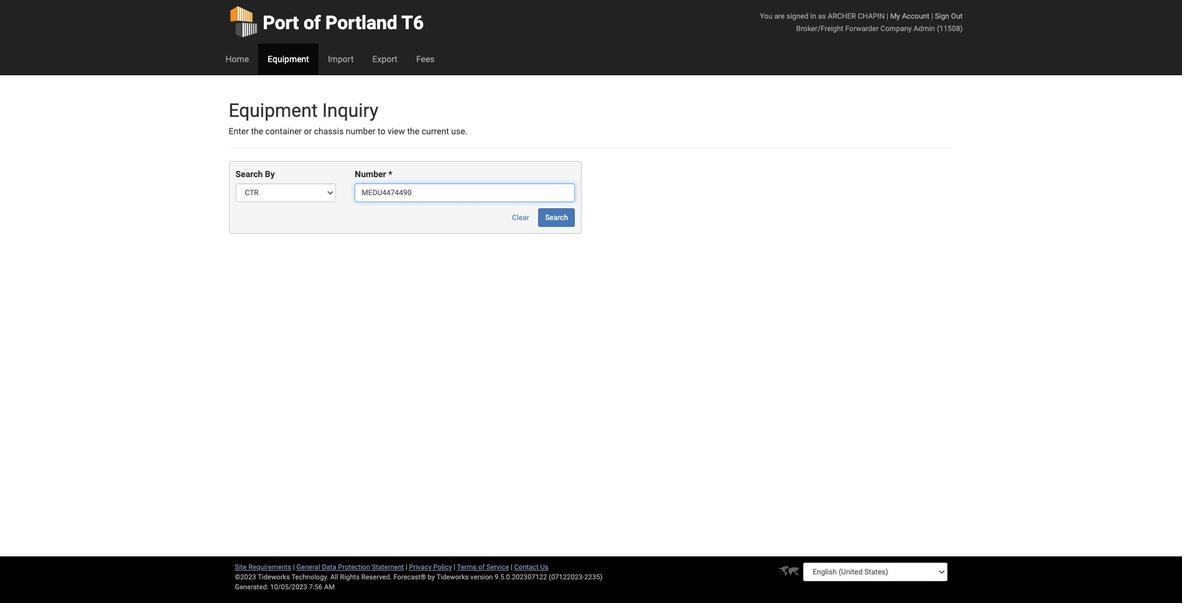 Task type: locate. For each thing, give the bounding box(es) containing it.
| up 9.5.0.202307122
[[511, 564, 513, 572]]

home
[[226, 54, 249, 64]]

statement
[[372, 564, 404, 572]]

the
[[251, 126, 263, 136], [407, 126, 420, 136]]

inquiry
[[322, 100, 378, 121]]

equipment inquiry enter the container or chassis number to view the current use.
[[229, 100, 468, 136]]

search for search by
[[236, 170, 263, 179]]

equipment inside equipment dropdown button
[[268, 54, 309, 64]]

reserved.
[[361, 574, 392, 582]]

portland
[[326, 12, 398, 34]]

you
[[760, 12, 773, 21]]

| up tideworks on the bottom left of page
[[454, 564, 456, 572]]

0 horizontal spatial search
[[236, 170, 263, 179]]

the right view
[[407, 126, 420, 136]]

my account link
[[891, 12, 930, 21]]

| left my
[[887, 12, 889, 21]]

number
[[346, 126, 376, 136]]

in
[[811, 12, 816, 21]]

out
[[951, 12, 963, 21]]

of
[[304, 12, 321, 34], [478, 564, 485, 572]]

equipment
[[268, 54, 309, 64], [229, 100, 318, 121]]

0 vertical spatial of
[[304, 12, 321, 34]]

export button
[[363, 44, 407, 75]]

home button
[[216, 44, 258, 75]]

1 vertical spatial search
[[545, 214, 568, 222]]

1 vertical spatial equipment
[[229, 100, 318, 121]]

2235)
[[585, 574, 603, 582]]

|
[[887, 12, 889, 21], [932, 12, 933, 21], [293, 564, 295, 572], [406, 564, 407, 572], [454, 564, 456, 572], [511, 564, 513, 572]]

export
[[372, 54, 398, 64]]

Number * text field
[[355, 184, 575, 202]]

0 horizontal spatial of
[[304, 12, 321, 34]]

port
[[263, 12, 299, 34]]

admin
[[914, 24, 935, 33]]

privacy
[[409, 564, 432, 572]]

| left sign
[[932, 12, 933, 21]]

1 horizontal spatial of
[[478, 564, 485, 572]]

forecast®
[[394, 574, 426, 582]]

equipment down 'port'
[[268, 54, 309, 64]]

9.5.0.202307122
[[495, 574, 547, 582]]

by
[[265, 170, 275, 179]]

import button
[[319, 44, 363, 75]]

equipment for equipment inquiry enter the container or chassis number to view the current use.
[[229, 100, 318, 121]]

search left by
[[236, 170, 263, 179]]

1 vertical spatial of
[[478, 564, 485, 572]]

of inside port of portland t6 link
[[304, 12, 321, 34]]

the right enter
[[251, 126, 263, 136]]

to
[[378, 126, 386, 136]]

requirements
[[248, 564, 291, 572]]

equipment inside "equipment inquiry enter the container or chassis number to view the current use."
[[229, 100, 318, 121]]

(07122023-
[[549, 574, 585, 582]]

of up version
[[478, 564, 485, 572]]

equipment up container
[[229, 100, 318, 121]]

service
[[487, 564, 509, 572]]

policy
[[433, 564, 452, 572]]

0 horizontal spatial the
[[251, 126, 263, 136]]

forwarder
[[846, 24, 879, 33]]

of inside site requirements | general data protection statement | privacy policy | terms of service | contact us ©2023 tideworks technology. all rights reserved. forecast® by tideworks version 9.5.0.202307122 (07122023-2235) generated: 10/05/2023 7:56 am
[[478, 564, 485, 572]]

7:56
[[309, 584, 322, 592]]

signed
[[787, 12, 809, 21]]

chassis
[[314, 126, 344, 136]]

| up forecast®
[[406, 564, 407, 572]]

search right "clear"
[[545, 214, 568, 222]]

all
[[330, 574, 338, 582]]

1 the from the left
[[251, 126, 263, 136]]

1 horizontal spatial search
[[545, 214, 568, 222]]

view
[[388, 126, 405, 136]]

search inside button
[[545, 214, 568, 222]]

1 horizontal spatial the
[[407, 126, 420, 136]]

search
[[236, 170, 263, 179], [545, 214, 568, 222]]

©2023 tideworks
[[235, 574, 290, 582]]

number
[[355, 170, 386, 179]]

clear button
[[505, 209, 536, 227]]

0 vertical spatial search
[[236, 170, 263, 179]]

of right 'port'
[[304, 12, 321, 34]]

privacy policy link
[[409, 564, 452, 572]]

archer
[[828, 12, 856, 21]]

0 vertical spatial equipment
[[268, 54, 309, 64]]



Task type: vqa. For each thing, say whether or not it's contained in the screenshot.
You
yes



Task type: describe. For each thing, give the bounding box(es) containing it.
broker/freight
[[796, 24, 844, 33]]

protection
[[338, 564, 370, 572]]

import
[[328, 54, 354, 64]]

chapin
[[858, 12, 885, 21]]

current
[[422, 126, 449, 136]]

2 the from the left
[[407, 126, 420, 136]]

general data protection statement link
[[297, 564, 404, 572]]

(11508)
[[937, 24, 963, 33]]

site
[[235, 564, 247, 572]]

sign out link
[[935, 12, 963, 21]]

terms of service link
[[457, 564, 509, 572]]

*
[[388, 170, 392, 179]]

data
[[322, 564, 336, 572]]

you are signed in as archer chapin | my account | sign out broker/freight forwarder company admin (11508)
[[760, 12, 963, 33]]

version
[[471, 574, 493, 582]]

10/05/2023
[[270, 584, 307, 592]]

equipment for equipment
[[268, 54, 309, 64]]

us
[[540, 564, 549, 572]]

search for search
[[545, 214, 568, 222]]

or
[[304, 126, 312, 136]]

t6
[[402, 12, 424, 34]]

as
[[818, 12, 826, 21]]

equipment button
[[258, 44, 319, 75]]

| left "general"
[[293, 564, 295, 572]]

are
[[775, 12, 785, 21]]

clear
[[512, 214, 529, 222]]

technology.
[[292, 574, 329, 582]]

contact us link
[[514, 564, 549, 572]]

site requirements link
[[235, 564, 291, 572]]

container
[[265, 126, 302, 136]]

my
[[891, 12, 900, 21]]

search by
[[236, 170, 275, 179]]

generated:
[[235, 584, 269, 592]]

number *
[[355, 170, 392, 179]]

port of portland t6 link
[[229, 0, 424, 44]]

company
[[881, 24, 912, 33]]

terms
[[457, 564, 477, 572]]

search button
[[538, 209, 575, 227]]

am
[[324, 584, 335, 592]]

general
[[297, 564, 320, 572]]

rights
[[340, 574, 360, 582]]

port of portland t6
[[263, 12, 424, 34]]

tideworks
[[437, 574, 469, 582]]

enter
[[229, 126, 249, 136]]

fees
[[416, 54, 435, 64]]

sign
[[935, 12, 950, 21]]

contact
[[514, 564, 539, 572]]

account
[[902, 12, 930, 21]]

use.
[[451, 126, 468, 136]]

site requirements | general data protection statement | privacy policy | terms of service | contact us ©2023 tideworks technology. all rights reserved. forecast® by tideworks version 9.5.0.202307122 (07122023-2235) generated: 10/05/2023 7:56 am
[[235, 564, 603, 592]]

by
[[428, 574, 435, 582]]

fees button
[[407, 44, 444, 75]]



